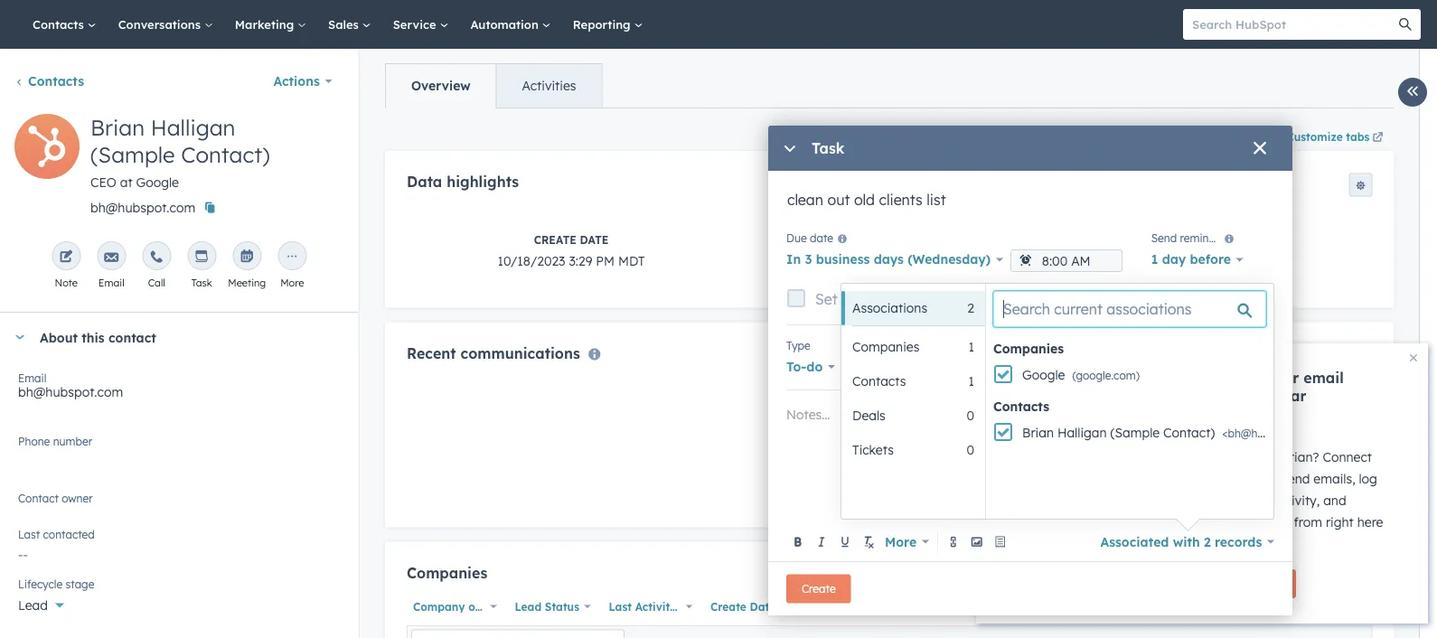 Task type: describe. For each thing, give the bounding box(es) containing it.
company owner button
[[407, 595, 502, 619]]

caret image
[[14, 335, 25, 340]]

email bh@hubspot.com
[[18, 371, 123, 400]]

and inside ready to reach out to brian? connect your email account to send emails, log your contacts' email activity, and schedule meetings — all from right here in hubspot.
[[1324, 493, 1347, 509]]

actions button
[[262, 63, 344, 99]]

before
[[1191, 252, 1232, 267]]

data
[[407, 173, 442, 191]]

owner for contact owner no owner
[[62, 492, 93, 505]]

lead status
[[515, 600, 579, 614]]

days
[[874, 252, 904, 267]]

communications
[[460, 344, 580, 362]]

pro tip: connect your email account and calendar
[[1149, 369, 1345, 405]]

2 horizontal spatial companies
[[994, 341, 1064, 357]]

preliminary
[[948, 359, 1021, 375]]

no
[[18, 498, 36, 514]]

set to repeat
[[816, 290, 905, 308]]

halligan for brian halligan (sample contact) <bh@hubspot.com>
[[1058, 425, 1107, 441]]

deals
[[853, 408, 886, 424]]

last contacted
[[18, 528, 95, 541]]

call
[[148, 277, 165, 289]]

minutes
[[1191, 417, 1232, 431]]

highlights
[[446, 173, 519, 191]]

1 vertical spatial 2
[[1182, 417, 1188, 431]]

1 inside 'popup button'
[[1152, 252, 1159, 267]]

—
[[1263, 515, 1274, 530]]

funky
[[1100, 359, 1139, 375]]

tickets
[[853, 442, 894, 458]]

to-
[[787, 359, 807, 375]]

associated
[[1101, 534, 1170, 550]]

ready to reach out to brian? connect your email account to send emails, log your contacts' email activity, and schedule meetings — all from right here in hubspot.
[[1149, 449, 1384, 552]]

lead inside lifecycle stage lead
[[875, 253, 905, 268]]

company owner
[[413, 600, 502, 614]]

minimize dialog image
[[783, 142, 798, 157]]

<bh@hubspot.com>
[[1223, 427, 1324, 440]]

tip:
[[1178, 369, 1201, 387]]

marketing link
[[224, 0, 317, 49]]

more button
[[882, 529, 933, 555]]

Search HubSpot search field
[[1184, 9, 1405, 40]]

town
[[1143, 359, 1175, 375]]

create date
[[710, 600, 776, 614]]

queue
[[948, 339, 981, 352]]

overview button
[[386, 64, 496, 108]]

contacts'
[[1179, 493, 1233, 509]]

stage
[[904, 233, 940, 246]]

about this contact
[[40, 329, 156, 345]]

0 horizontal spatial more
[[280, 277, 304, 289]]

0 horizontal spatial 2
[[968, 300, 975, 316]]

google (google.com)
[[1023, 367, 1140, 383]]

date left create date
[[680, 600, 706, 614]]

about this contact button
[[0, 313, 340, 362]]

create for create date 10/18/2023 3:29 pm mdt
[[534, 233, 576, 246]]

connect
[[1205, 369, 1262, 387]]

activities
[[522, 78, 576, 94]]

create button
[[787, 575, 852, 604]]

to right "out"
[[1266, 449, 1278, 465]]

do
[[807, 359, 823, 375]]

2 vertical spatial email
[[1237, 493, 1270, 509]]

(google.com)
[[1073, 369, 1140, 382]]

brian for brian halligan (sample contact) <bh@hubspot.com>
[[1023, 425, 1054, 441]]

last for last activity date --
[[1149, 233, 1177, 246]]

conversations link
[[107, 0, 224, 49]]

Search current associations search field
[[994, 291, 1267, 327]]

3:29
[[569, 253, 592, 268]]

last activity date
[[609, 600, 706, 614]]

Last contacted text field
[[18, 538, 340, 567]]

reporting
[[573, 17, 634, 32]]

schedule
[[1149, 515, 1201, 530]]

lifecycle stage
[[18, 577, 94, 591]]

with
[[1174, 534, 1201, 550]]

from
[[1295, 515, 1323, 530]]

2 vertical spatial your
[[1149, 493, 1175, 509]]

company
[[413, 600, 465, 614]]

0 horizontal spatial email
[[1179, 471, 1211, 487]]

lead for lead
[[18, 598, 48, 614]]

set
[[816, 290, 838, 308]]

halligan for brian halligan (sample contact) ceo at google
[[151, 114, 236, 141]]

1 vertical spatial your
[[1149, 471, 1175, 487]]

last activity date --
[[1149, 233, 1267, 268]]

business
[[816, 252, 870, 267]]

owner up last contacted
[[39, 498, 76, 514]]

in 3 business days (wednesday)
[[787, 252, 991, 267]]

stage
[[66, 577, 94, 591]]

meeting image
[[240, 251, 254, 265]]

1 - from the left
[[1203, 253, 1208, 268]]

connect
[[1323, 449, 1373, 465]]

reach
[[1206, 449, 1239, 465]]

owner for company owner
[[468, 600, 502, 614]]

day
[[1163, 252, 1187, 267]]

contact) for brian halligan (sample contact) ceo at google
[[181, 141, 270, 168]]

(wednesday)
[[908, 252, 991, 267]]

log
[[1360, 471, 1378, 487]]

more image
[[285, 251, 300, 265]]

associations
[[853, 300, 928, 316]]

0 for tickets
[[967, 442, 975, 458]]

funky town button
[[1100, 355, 1188, 380]]

lifecycle for lifecycle stage lead
[[839, 233, 901, 246]]

add button
[[1278, 564, 1338, 588]]

date
[[810, 231, 834, 245]]

date inside last activity date --
[[1239, 233, 1267, 246]]

due
[[787, 231, 807, 245]]

0 horizontal spatial companies
[[407, 564, 487, 582]]

google inside brian halligan (sample contact) ceo at google
[[136, 175, 179, 190]]

tasks
[[1025, 359, 1059, 375]]

and inside the pro tip: connect your email account and calendar
[[1211, 387, 1239, 405]]

lifecycle stage lead
[[839, 233, 940, 268]]

lifecycle for lifecycle stage
[[18, 577, 63, 591]]

date left the create button
[[750, 600, 776, 614]]

ready
[[1149, 449, 1186, 465]]

reminder
[[1181, 231, 1226, 245]]

customize tabs link
[[1262, 122, 1394, 151]]

1 horizontal spatial task
[[812, 139, 845, 157]]



Task type: locate. For each thing, give the bounding box(es) containing it.
Title text field
[[787, 189, 1275, 225]]

about inside dropdown button
[[40, 329, 78, 345]]

activity left create date
[[635, 600, 676, 614]]

date
[[580, 233, 609, 246], [1239, 233, 1267, 246], [680, 600, 706, 614], [750, 600, 776, 614]]

0 vertical spatial more
[[280, 277, 304, 289]]

1 vertical spatial contacts link
[[14, 73, 84, 89]]

your inside the pro tip: connect your email account and calendar
[[1267, 369, 1300, 387]]

brian up at
[[90, 114, 145, 141]]

1 day before
[[1152, 252, 1232, 267]]

0 horizontal spatial about
[[40, 329, 78, 345]]

last for last activity date
[[609, 600, 632, 614]]

brian inside brian halligan (sample contact) ceo at google
[[90, 114, 145, 141]]

here
[[1358, 515, 1384, 530]]

and up minutes on the right of the page
[[1211, 387, 1239, 405]]

date right the reminder
[[1239, 233, 1267, 246]]

about for about this contact
[[40, 329, 78, 345]]

0 vertical spatial 1
[[1152, 252, 1159, 267]]

1 horizontal spatial create
[[710, 600, 746, 614]]

1 horizontal spatial last
[[609, 600, 632, 614]]

task down task "icon"
[[192, 277, 212, 289]]

1 horizontal spatial email
[[98, 277, 124, 289]]

3
[[805, 252, 812, 267]]

more inside popup button
[[885, 534, 917, 550]]

send
[[1152, 231, 1178, 245]]

0 horizontal spatial activity
[[635, 600, 676, 614]]

create right last activity date
[[710, 600, 746, 614]]

bh@hubspot.com
[[90, 200, 195, 216], [18, 384, 123, 400]]

in
[[1149, 536, 1159, 552]]

owner
[[62, 492, 93, 505], [39, 498, 76, 514], [468, 600, 502, 614]]

0 vertical spatial and
[[1211, 387, 1239, 405]]

contact) for brian halligan (sample contact) <bh@hubspot.com>
[[1164, 425, 1216, 441]]

last for last contacted
[[18, 528, 40, 541]]

owner inside popup button
[[468, 600, 502, 614]]

lead inside popup button
[[18, 598, 48, 614]]

tabs
[[1346, 130, 1370, 143]]

2 - from the left
[[1208, 253, 1213, 268]]

lifecycle inside lifecycle stage lead
[[839, 233, 901, 246]]

and down emails,
[[1324, 493, 1347, 509]]

(sample for brian halligan (sample contact) ceo at google
[[90, 141, 175, 168]]

1 vertical spatial google
[[1023, 367, 1066, 383]]

email inside the pro tip: connect your email account and calendar
[[1304, 369, 1345, 387]]

1 0 from the top
[[967, 408, 975, 424]]

your down ready
[[1149, 471, 1175, 487]]

all
[[1277, 515, 1291, 530]]

1 horizontal spatial 2
[[1182, 417, 1188, 431]]

halligan inside brian halligan (sample contact) ceo at google
[[151, 114, 236, 141]]

recent communications
[[407, 344, 580, 362]]

0 vertical spatial (sample
[[90, 141, 175, 168]]

1 horizontal spatial lifecycle
[[839, 233, 901, 246]]

activity inside popup button
[[635, 600, 676, 614]]

0 vertical spatial lifecycle
[[839, 233, 901, 246]]

0 vertical spatial contacts link
[[22, 0, 107, 49]]

account up about 2 minutes
[[1149, 387, 1207, 405]]

halligan
[[151, 114, 236, 141], [1058, 425, 1107, 441]]

preliminary tasks button
[[948, 355, 1071, 380]]

1 vertical spatial lifecycle
[[18, 577, 63, 591]]

activity up the before
[[1180, 233, 1235, 246]]

1 vertical spatial account
[[1215, 471, 1263, 487]]

2 0 from the top
[[967, 442, 975, 458]]

activity,
[[1273, 493, 1321, 509]]

marketing
[[235, 17, 298, 32]]

mdt
[[618, 253, 645, 268]]

create inside popup button
[[710, 600, 746, 614]]

to left send
[[1267, 471, 1279, 487]]

search image
[[1400, 18, 1413, 31]]

activity for last activity date --
[[1180, 233, 1235, 246]]

meetings
[[1204, 515, 1259, 530]]

data highlights
[[407, 173, 519, 191]]

2 horizontal spatial last
[[1149, 233, 1177, 246]]

sales link
[[317, 0, 382, 49]]

to-do
[[787, 359, 823, 375]]

date up pm in the top of the page
[[580, 233, 609, 246]]

records
[[1215, 534, 1263, 550]]

1 vertical spatial more
[[885, 534, 917, 550]]

your right connect
[[1267, 369, 1300, 387]]

0 horizontal spatial lead
[[18, 598, 48, 614]]

2 vertical spatial 1
[[969, 373, 975, 389]]

companies up low
[[853, 339, 920, 355]]

last right status
[[609, 600, 632, 614]]

Phone number text field
[[18, 431, 340, 468]]

2 right with
[[1205, 534, 1212, 550]]

automation
[[471, 17, 542, 32]]

create right create date popup button
[[802, 582, 836, 596]]

(sample for brian halligan (sample contact) <bh@hubspot.com>
[[1111, 425, 1160, 441]]

about 2 minutes
[[1149, 417, 1232, 431]]

type
[[787, 339, 811, 352]]

1 horizontal spatial about
[[1149, 417, 1179, 431]]

0 horizontal spatial halligan
[[151, 114, 236, 141]]

call image
[[149, 251, 164, 265]]

last inside popup button
[[609, 600, 632, 614]]

(sample up at
[[90, 141, 175, 168]]

associated with 2 records
[[1101, 534, 1263, 550]]

create up 10/18/2023
[[534, 233, 576, 246]]

lifecycle
[[839, 233, 901, 246], [18, 577, 63, 591]]

this
[[82, 329, 105, 345]]

1 horizontal spatial and
[[1324, 493, 1347, 509]]

owner up contacted
[[62, 492, 93, 505]]

contact owner no owner
[[18, 492, 93, 514]]

2 vertical spatial create
[[710, 600, 746, 614]]

email
[[1304, 369, 1345, 387], [1179, 471, 1211, 487], [1237, 493, 1270, 509]]

contact
[[18, 492, 59, 505]]

lead
[[875, 253, 905, 268], [18, 598, 48, 614], [515, 600, 541, 614]]

google right preliminary
[[1023, 367, 1066, 383]]

funky town
[[1100, 359, 1175, 375]]

0 vertical spatial email
[[1304, 369, 1345, 387]]

2 horizontal spatial create
[[802, 582, 836, 596]]

0 horizontal spatial email
[[18, 371, 46, 385]]

close image
[[1411, 355, 1418, 362]]

activity inside last activity date --
[[1180, 233, 1235, 246]]

account inside ready to reach out to brian? connect your email account to send emails, log your contacts' email activity, and schedule meetings — all from right here in hubspot.
[[1215, 471, 1263, 487]]

automation link
[[460, 0, 562, 49]]

1 vertical spatial halligan
[[1058, 425, 1107, 441]]

0 vertical spatial halligan
[[151, 114, 236, 141]]

lead inside popup button
[[515, 600, 541, 614]]

0 horizontal spatial account
[[1149, 387, 1207, 405]]

1 down queue
[[969, 373, 975, 389]]

about
[[40, 329, 78, 345], [1149, 417, 1179, 431]]

0 horizontal spatial last
[[18, 528, 40, 541]]

create
[[534, 233, 576, 246], [802, 582, 836, 596], [710, 600, 746, 614]]

1 horizontal spatial (sample
[[1111, 425, 1160, 441]]

0 vertical spatial 0
[[967, 408, 975, 424]]

ceo
[[90, 175, 117, 190]]

2 horizontal spatial 2
[[1205, 534, 1212, 550]]

0 vertical spatial last
[[1149, 233, 1177, 246]]

create inside button
[[802, 582, 836, 596]]

1 vertical spatial brian
[[1023, 425, 1054, 441]]

1 horizontal spatial companies
[[853, 339, 920, 355]]

1 vertical spatial 0
[[967, 442, 975, 458]]

0 vertical spatial 2
[[968, 300, 975, 316]]

0 horizontal spatial (sample
[[90, 141, 175, 168]]

task image
[[195, 251, 209, 265]]

account down "out"
[[1215, 471, 1263, 487]]

create date button
[[704, 595, 792, 619]]

2 inside popup button
[[1205, 534, 1212, 550]]

lead button
[[18, 588, 340, 618]]

HH:MM text field
[[1011, 250, 1123, 272]]

0 horizontal spatial lifecycle
[[18, 577, 63, 591]]

1 horizontal spatial more
[[885, 534, 917, 550]]

number
[[53, 435, 92, 448]]

to-do button
[[787, 355, 836, 380]]

email
[[98, 277, 124, 289], [18, 371, 46, 385]]

email down caret icon on the left bottom of the page
[[18, 371, 46, 385]]

2 left minutes on the right of the page
[[1182, 417, 1188, 431]]

1 vertical spatial 1
[[969, 339, 975, 355]]

note
[[55, 277, 78, 289]]

your up schedule
[[1149, 493, 1175, 509]]

email up contacts' on the bottom of the page
[[1179, 471, 1211, 487]]

email for email bh@hubspot.com
[[18, 371, 46, 385]]

1 horizontal spatial email
[[1237, 493, 1270, 509]]

actions
[[274, 73, 320, 89]]

brian for brian halligan (sample contact) ceo at google
[[90, 114, 145, 141]]

contact) inside brian halligan (sample contact) ceo at google
[[181, 141, 270, 168]]

1 vertical spatial task
[[192, 277, 212, 289]]

10/18/2023
[[497, 253, 565, 268]]

activities button
[[496, 64, 601, 108]]

email up <bh@hubspot.com>
[[1304, 369, 1345, 387]]

create for create
[[802, 582, 836, 596]]

brian halligan (sample contact) ceo at google
[[90, 114, 270, 190]]

at
[[120, 175, 133, 190]]

1
[[1152, 252, 1159, 267], [969, 339, 975, 355], [969, 373, 975, 389]]

0 vertical spatial account
[[1149, 387, 1207, 405]]

2 up queue
[[968, 300, 975, 316]]

brian down tasks
[[1023, 425, 1054, 441]]

create inside create date 10/18/2023 3:29 pm mdt
[[534, 233, 576, 246]]

bh@hubspot.com up number
[[18, 384, 123, 400]]

companies up company owner popup button
[[407, 564, 487, 582]]

2 horizontal spatial lead
[[875, 253, 905, 268]]

0 horizontal spatial and
[[1211, 387, 1239, 405]]

1 for contacts
[[969, 373, 975, 389]]

conversations
[[118, 17, 204, 32]]

repeat
[[860, 290, 905, 308]]

navigation containing overview
[[385, 63, 602, 109]]

companies
[[853, 339, 920, 355], [994, 341, 1064, 357], [407, 564, 487, 582]]

close dialog image
[[1253, 142, 1268, 157]]

last activity date button
[[602, 595, 706, 619]]

about for about 2 minutes
[[1149, 417, 1179, 431]]

about up ready
[[1149, 417, 1179, 431]]

1 horizontal spatial activity
[[1180, 233, 1235, 246]]

email image
[[104, 251, 119, 265]]

activity for last activity date
[[635, 600, 676, 614]]

date inside create date 10/18/2023 3:29 pm mdt
[[580, 233, 609, 246]]

phone number
[[18, 435, 92, 448]]

email down email image
[[98, 277, 124, 289]]

last up day
[[1149, 233, 1177, 246]]

0 vertical spatial bh@hubspot.com
[[90, 200, 195, 216]]

lead down lifecycle stage
[[18, 598, 48, 614]]

(sample inside brian halligan (sample contact) ceo at google
[[90, 141, 175, 168]]

1 vertical spatial activity
[[635, 600, 676, 614]]

account inside the pro tip: connect your email account and calendar
[[1149, 387, 1207, 405]]

lead down stage
[[875, 253, 905, 268]]

associated with 2 records button
[[1101, 529, 1275, 555]]

to right set
[[842, 290, 856, 308]]

navigation
[[385, 63, 602, 109]]

1 up preliminary
[[969, 339, 975, 355]]

0 horizontal spatial brian
[[90, 114, 145, 141]]

reporting link
[[562, 0, 654, 49]]

0 for deals
[[967, 408, 975, 424]]

last down no
[[18, 528, 40, 541]]

low button
[[865, 355, 919, 380]]

account
[[1149, 387, 1207, 405], [1215, 471, 1263, 487]]

1 for companies
[[969, 339, 975, 355]]

0 vertical spatial activity
[[1180, 233, 1235, 246]]

contact)
[[181, 141, 270, 168], [1164, 425, 1216, 441]]

email for email
[[98, 277, 124, 289]]

to left reach
[[1190, 449, 1202, 465]]

last inside last activity date --
[[1149, 233, 1177, 246]]

0 horizontal spatial google
[[136, 175, 179, 190]]

preliminary tasks
[[948, 359, 1059, 375]]

note image
[[59, 251, 73, 265]]

1 horizontal spatial google
[[1023, 367, 1066, 383]]

out
[[1243, 449, 1262, 465]]

low
[[881, 359, 906, 375]]

send reminder
[[1152, 231, 1226, 245]]

1 vertical spatial (sample
[[1111, 425, 1160, 441]]

lead for lead status
[[515, 600, 541, 614]]

pm
[[596, 253, 615, 268]]

email up —
[[1237, 493, 1270, 509]]

customize tabs
[[1287, 130, 1370, 143]]

2 horizontal spatial email
[[1304, 369, 1345, 387]]

1 left day
[[1152, 252, 1159, 267]]

priority
[[865, 339, 902, 352]]

contact
[[109, 329, 156, 345]]

google right at
[[136, 175, 179, 190]]

bh@hubspot.com down at
[[90, 200, 195, 216]]

1 vertical spatial create
[[802, 582, 836, 596]]

owner right 'company'
[[468, 600, 502, 614]]

create for create date
[[710, 600, 746, 614]]

0 horizontal spatial create
[[534, 233, 576, 246]]

about left 'this'
[[40, 329, 78, 345]]

1 horizontal spatial brian
[[1023, 425, 1054, 441]]

0 vertical spatial email
[[98, 277, 124, 289]]

1 vertical spatial last
[[18, 528, 40, 541]]

task
[[812, 139, 845, 157], [192, 277, 212, 289]]

0 vertical spatial task
[[812, 139, 845, 157]]

2 vertical spatial last
[[609, 600, 632, 614]]

1 vertical spatial and
[[1324, 493, 1347, 509]]

0 vertical spatial brian
[[90, 114, 145, 141]]

1 horizontal spatial account
[[1215, 471, 1263, 487]]

1 vertical spatial bh@hubspot.com
[[18, 384, 123, 400]]

2 vertical spatial 2
[[1205, 534, 1212, 550]]

0 vertical spatial contact)
[[181, 141, 270, 168]]

0 horizontal spatial contact)
[[181, 141, 270, 168]]

1 vertical spatial about
[[1149, 417, 1179, 431]]

0 vertical spatial create
[[534, 233, 576, 246]]

phone
[[18, 435, 50, 448]]

brian
[[90, 114, 145, 141], [1023, 425, 1054, 441]]

lead left status
[[515, 600, 541, 614]]

0 vertical spatial about
[[40, 329, 78, 345]]

companies up tasks
[[994, 341, 1064, 357]]

0
[[967, 408, 975, 424], [967, 442, 975, 458]]

recent
[[407, 344, 456, 362]]

0 vertical spatial google
[[136, 175, 179, 190]]

lead status button
[[508, 595, 595, 619]]

1 vertical spatial email
[[18, 371, 46, 385]]

1 horizontal spatial contact)
[[1164, 425, 1216, 441]]

1 horizontal spatial lead
[[515, 600, 541, 614]]

google
[[136, 175, 179, 190], [1023, 367, 1066, 383]]

1 vertical spatial contact)
[[1164, 425, 1216, 441]]

email inside email bh@hubspot.com
[[18, 371, 46, 385]]

task right the minimize dialog "icon"
[[812, 139, 845, 157]]

1 vertical spatial email
[[1179, 471, 1211, 487]]

overview
[[411, 78, 470, 94]]

0 vertical spatial your
[[1267, 369, 1300, 387]]

lifecycle up in 3 business days (wednesday)
[[839, 233, 901, 246]]

calendar
[[1243, 387, 1307, 405]]

alert
[[407, 384, 1373, 506]]

1 horizontal spatial halligan
[[1058, 425, 1107, 441]]

0 horizontal spatial task
[[192, 277, 212, 289]]

lifecycle left "stage"
[[18, 577, 63, 591]]

your
[[1267, 369, 1300, 387], [1149, 471, 1175, 487], [1149, 493, 1175, 509]]

(sample up ready
[[1111, 425, 1160, 441]]

1 day before button
[[1152, 247, 1244, 272]]



Task type: vqa. For each thing, say whether or not it's contained in the screenshot.
bottommost Halligan
yes



